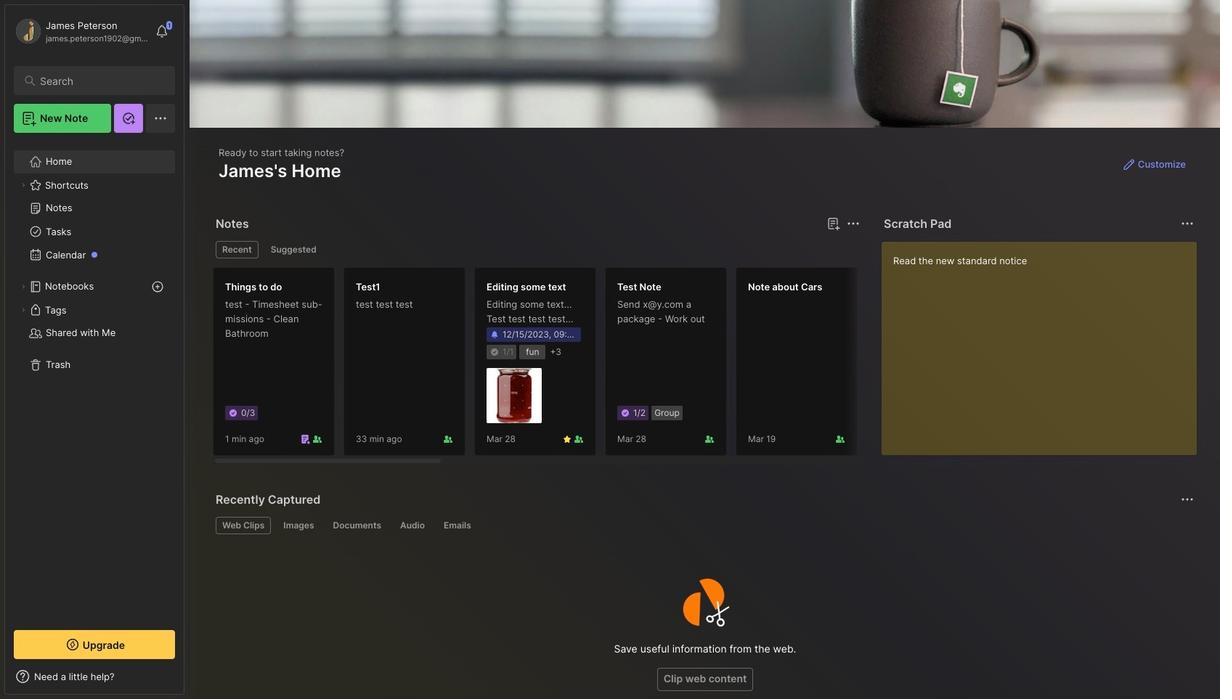 Task type: locate. For each thing, give the bounding box(es) containing it.
expand notebooks image
[[19, 283, 28, 291]]

WHAT'S NEW field
[[5, 666, 184, 689]]

More actions field
[[844, 214, 864, 234], [1178, 214, 1198, 234], [1178, 490, 1198, 510]]

None search field
[[40, 72, 162, 89]]

more actions image
[[845, 215, 862, 232], [1179, 215, 1197, 232], [1179, 491, 1197, 509]]

Account field
[[14, 17, 148, 46]]

tab
[[216, 241, 258, 259], [264, 241, 323, 259], [216, 517, 271, 535], [277, 517, 321, 535], [327, 517, 388, 535], [394, 517, 432, 535], [437, 517, 478, 535]]

tree
[[5, 142, 184, 618]]

0 vertical spatial tab list
[[216, 241, 858, 259]]

Search text field
[[40, 74, 162, 88]]

click to collapse image
[[183, 673, 194, 690]]

none search field inside main element
[[40, 72, 162, 89]]

1 vertical spatial tab list
[[216, 517, 1192, 535]]

tab list
[[216, 241, 858, 259], [216, 517, 1192, 535]]

row group
[[213, 267, 1221, 465]]

2 tab list from the top
[[216, 517, 1192, 535]]



Task type: vqa. For each thing, say whether or not it's contained in the screenshot.
second 'tab list'
yes



Task type: describe. For each thing, give the bounding box(es) containing it.
main element
[[0, 0, 189, 700]]

1 tab list from the top
[[216, 241, 858, 259]]

Start writing… text field
[[894, 242, 1197, 444]]

expand tags image
[[19, 306, 28, 315]]

thumbnail image
[[487, 369, 542, 424]]

tree inside main element
[[5, 142, 184, 618]]



